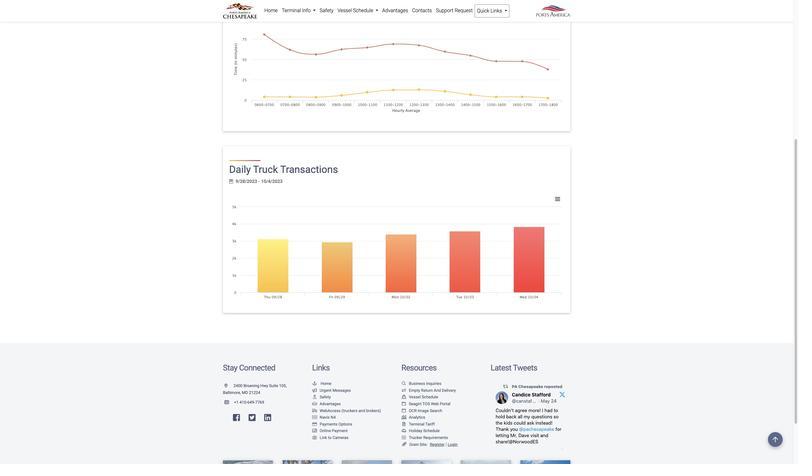 Task type: vqa. For each thing, say whether or not it's contained in the screenshot.
the topmost Advantages
yes



Task type: describe. For each thing, give the bounding box(es) containing it.
link to cameras
[[320, 436, 349, 441]]

(truckers
[[342, 409, 357, 413]]

credit card front image
[[312, 430, 317, 434]]

go to top image
[[768, 433, 783, 447]]

empty return and delivery link
[[401, 388, 456, 393]]

bullhorn image
[[312, 389, 317, 393]]

support request link
[[434, 4, 475, 17]]

link
[[320, 436, 327, 441]]

holiday schedule
[[409, 429, 440, 434]]

home link for urgent messages link
[[312, 382, 331, 386]]

login
[[448, 443, 458, 447]]

terminal info
[[282, 8, 312, 13]]

login link
[[448, 443, 458, 447]]

phone office image
[[224, 401, 234, 405]]

0 vertical spatial vessel
[[338, 8, 352, 13]]

web
[[431, 402, 439, 407]]

navis n4
[[320, 416, 336, 420]]

and
[[434, 388, 441, 393]]

business inquiries link
[[401, 382, 441, 386]]

seagirt tos web portal link
[[401, 402, 451, 407]]

file invoice image
[[401, 423, 406, 427]]

payments
[[320, 422, 337, 427]]

urgent messages link
[[312, 388, 351, 393]]

twitter square image
[[249, 414, 256, 422]]

hand receiving image
[[312, 403, 317, 407]]

quick links
[[477, 8, 503, 14]]

cameras
[[333, 436, 349, 441]]

transactions
[[280, 164, 338, 176]]

1 horizontal spatial vessel schedule
[[409, 395, 438, 400]]

safety link for terminal info link
[[318, 4, 336, 17]]

options
[[338, 422, 352, 427]]

1 horizontal spatial home
[[321, 382, 331, 386]]

contacts
[[412, 8, 432, 13]]

wheat image
[[401, 443, 407, 447]]

+1 410-649-7769
[[234, 401, 264, 405]]

grain
[[409, 443, 419, 447]]

1 vertical spatial vessel schedule link
[[401, 395, 438, 400]]

ocr image search
[[409, 409, 442, 413]]

webaccess (truckers and brokers)
[[320, 409, 381, 413]]

safety inside "link"
[[320, 8, 334, 13]]

contacts link
[[410, 4, 434, 17]]

online payment link
[[312, 429, 348, 434]]

410-
[[240, 401, 247, 405]]

daily
[[229, 164, 251, 176]]

0 horizontal spatial advantages
[[320, 402, 341, 407]]

register
[[430, 443, 445, 447]]

calendar week image
[[229, 179, 233, 184]]

portal
[[440, 402, 451, 407]]

analytics link
[[401, 416, 425, 420]]

webaccess (truckers and brokers) link
[[312, 409, 381, 413]]

inquiries
[[426, 382, 441, 386]]

stay
[[223, 364, 237, 373]]

schedule for holiday schedule link
[[423, 429, 440, 434]]

search
[[430, 409, 442, 413]]

ship image
[[401, 396, 406, 400]]

list alt image
[[401, 436, 406, 440]]

seagirt
[[409, 402, 422, 407]]

0 vertical spatial schedule
[[353, 8, 373, 13]]

request
[[455, 8, 473, 13]]

seagirt tos web portal
[[409, 402, 451, 407]]

empty return and delivery
[[409, 388, 456, 393]]

trucker requirements link
[[401, 436, 448, 441]]

and
[[358, 409, 365, 413]]

9/28/2023 - 10/4/2023
[[236, 179, 283, 184]]

+1
[[234, 401, 239, 405]]

site:
[[420, 443, 428, 447]]

anchor image
[[312, 382, 317, 386]]

7769
[[255, 401, 264, 405]]

browser image
[[401, 409, 406, 413]]

terminal for terminal tariff
[[409, 422, 424, 427]]

holiday
[[409, 429, 422, 434]]

return
[[421, 388, 433, 393]]

terminal info link
[[280, 4, 318, 17]]

empty
[[409, 388, 420, 393]]

facebook square image
[[233, 414, 240, 422]]

requirements
[[423, 436, 448, 441]]

business inquiries
[[409, 382, 441, 386]]

safety link for urgent messages link
[[312, 395, 331, 400]]

bells image
[[401, 430, 406, 434]]

broening
[[243, 384, 259, 389]]

holiday schedule link
[[401, 429, 440, 434]]

home link for terminal info link
[[262, 4, 280, 17]]

container storage image
[[312, 416, 317, 420]]

trucker
[[409, 436, 422, 441]]



Task type: locate. For each thing, give the bounding box(es) containing it.
home link up urgent
[[312, 382, 331, 386]]

0 vertical spatial links
[[491, 8, 502, 14]]

map marker alt image
[[224, 385, 233, 389]]

safety link
[[318, 4, 336, 17], [312, 395, 331, 400]]

1 vertical spatial terminal
[[409, 422, 424, 427]]

terminal
[[282, 8, 301, 13], [409, 422, 424, 427]]

1 horizontal spatial advantages
[[382, 8, 408, 13]]

terminal tariff
[[409, 422, 435, 427]]

1 vertical spatial advantages
[[320, 402, 341, 407]]

0 vertical spatial safety link
[[318, 4, 336, 17]]

vessel schedule
[[338, 8, 374, 13], [409, 395, 438, 400]]

exchange image
[[401, 389, 406, 393]]

md
[[242, 391, 248, 395]]

search image
[[401, 382, 406, 386]]

user hard hat image
[[312, 396, 317, 400]]

image
[[418, 409, 429, 413]]

safety right info
[[320, 8, 334, 13]]

truck
[[253, 164, 278, 176]]

649-
[[247, 401, 255, 405]]

1 vertical spatial links
[[312, 364, 330, 373]]

support request
[[436, 8, 473, 13]]

payment
[[332, 429, 348, 434]]

21224
[[249, 391, 260, 395]]

quick
[[477, 8, 489, 14]]

1 vertical spatial schedule
[[422, 395, 438, 400]]

vessel
[[338, 8, 352, 13], [409, 395, 421, 400]]

1 horizontal spatial vessel schedule link
[[401, 395, 438, 400]]

ocr
[[409, 409, 417, 413]]

1 vertical spatial advantages link
[[312, 402, 341, 407]]

safety link right info
[[318, 4, 336, 17]]

latest tweets
[[491, 364, 537, 373]]

grain site: register | login
[[409, 442, 458, 448]]

0 horizontal spatial links
[[312, 364, 330, 373]]

safety down urgent
[[320, 395, 331, 400]]

links right the quick
[[491, 8, 502, 14]]

-
[[258, 179, 260, 184]]

2 safety from the top
[[320, 395, 331, 400]]

1 safety from the top
[[320, 8, 334, 13]]

credit card image
[[312, 423, 317, 427]]

register link
[[429, 443, 445, 447]]

advantages link
[[380, 4, 410, 17], [312, 402, 341, 407]]

link to cameras link
[[312, 436, 349, 441]]

1 horizontal spatial home link
[[312, 382, 331, 386]]

2 vertical spatial schedule
[[423, 429, 440, 434]]

0 horizontal spatial vessel
[[338, 8, 352, 13]]

tweets
[[513, 364, 537, 373]]

terminal for terminal info
[[282, 8, 301, 13]]

browser image
[[401, 403, 406, 407]]

9/28/2023
[[236, 179, 257, 184]]

links
[[491, 8, 502, 14], [312, 364, 330, 373]]

ocr image search link
[[401, 409, 442, 413]]

1 horizontal spatial terminal
[[409, 422, 424, 427]]

schedule for bottom vessel schedule link
[[422, 395, 438, 400]]

2400
[[234, 384, 243, 389]]

business
[[409, 382, 425, 386]]

links up anchor icon
[[312, 364, 330, 373]]

delivery
[[442, 388, 456, 393]]

1 horizontal spatial links
[[491, 8, 502, 14]]

tariff
[[425, 422, 435, 427]]

1 vertical spatial vessel
[[409, 395, 421, 400]]

n4
[[331, 416, 336, 420]]

urgent messages
[[320, 388, 351, 393]]

|
[[446, 442, 447, 448]]

advantages link left contacts
[[380, 4, 410, 17]]

support
[[436, 8, 453, 13]]

linkedin image
[[264, 414, 271, 422]]

to
[[328, 436, 332, 441]]

1 vertical spatial home
[[321, 382, 331, 386]]

advantages link up webaccess
[[312, 402, 341, 407]]

payments options
[[320, 422, 352, 427]]

0 vertical spatial advantages link
[[380, 4, 410, 17]]

online
[[320, 429, 331, 434]]

analytics image
[[401, 416, 406, 420]]

1 vertical spatial vessel schedule
[[409, 395, 438, 400]]

0 vertical spatial vessel schedule
[[338, 8, 374, 13]]

home left terminal info
[[264, 8, 278, 13]]

latest
[[491, 364, 511, 373]]

2400 broening hwy suite 105, baltimore, md 21224
[[223, 384, 287, 395]]

schedule
[[353, 8, 373, 13], [422, 395, 438, 400], [423, 429, 440, 434]]

0 horizontal spatial terminal
[[282, 8, 301, 13]]

1 horizontal spatial advantages link
[[380, 4, 410, 17]]

payments options link
[[312, 422, 352, 427]]

0 horizontal spatial vessel schedule link
[[336, 4, 380, 17]]

0 vertical spatial safety
[[320, 8, 334, 13]]

0 vertical spatial vessel schedule link
[[336, 4, 380, 17]]

navis
[[320, 416, 330, 420]]

1 vertical spatial home link
[[312, 382, 331, 386]]

hwy
[[260, 384, 268, 389]]

105,
[[279, 384, 287, 389]]

connected
[[239, 364, 275, 373]]

terminal tariff link
[[401, 422, 435, 427]]

camera image
[[312, 436, 317, 440]]

0 vertical spatial terminal
[[282, 8, 301, 13]]

urgent
[[320, 388, 331, 393]]

trucker requirements
[[409, 436, 448, 441]]

home up urgent
[[321, 382, 331, 386]]

safety link down urgent
[[312, 395, 331, 400]]

webaccess
[[320, 409, 341, 413]]

1 horizontal spatial vessel
[[409, 395, 421, 400]]

2400 broening hwy suite 105, baltimore, md 21224 link
[[223, 384, 287, 395]]

resources
[[401, 364, 437, 373]]

advantages up webaccess
[[320, 402, 341, 407]]

0 vertical spatial advantages
[[382, 8, 408, 13]]

daily truck transactions
[[229, 164, 338, 176]]

0 horizontal spatial vessel schedule
[[338, 8, 374, 13]]

advantages left contacts
[[382, 8, 408, 13]]

quick links link
[[475, 4, 509, 18]]

suite
[[269, 384, 278, 389]]

truck container image
[[312, 409, 317, 413]]

home link
[[262, 4, 280, 17], [312, 382, 331, 386]]

10/4/2023
[[261, 179, 283, 184]]

0 vertical spatial home
[[264, 8, 278, 13]]

stay connected
[[223, 364, 275, 373]]

1 vertical spatial safety link
[[312, 395, 331, 400]]

1 vertical spatial safety
[[320, 395, 331, 400]]

home link left terminal info
[[262, 4, 280, 17]]

0 horizontal spatial advantages link
[[312, 402, 341, 407]]

tos
[[422, 402, 430, 407]]

0 horizontal spatial home link
[[262, 4, 280, 17]]

vessel schedule link
[[336, 4, 380, 17], [401, 395, 438, 400]]

online payment
[[320, 429, 348, 434]]

info
[[302, 8, 311, 13]]

0 vertical spatial home link
[[262, 4, 280, 17]]

baltimore,
[[223, 391, 241, 395]]

terminal down analytics
[[409, 422, 424, 427]]

analytics
[[409, 416, 425, 420]]

0 horizontal spatial home
[[264, 8, 278, 13]]

advantages
[[382, 8, 408, 13], [320, 402, 341, 407]]

brokers)
[[366, 409, 381, 413]]

+1 410-649-7769 link
[[223, 401, 264, 405]]

terminal left info
[[282, 8, 301, 13]]



